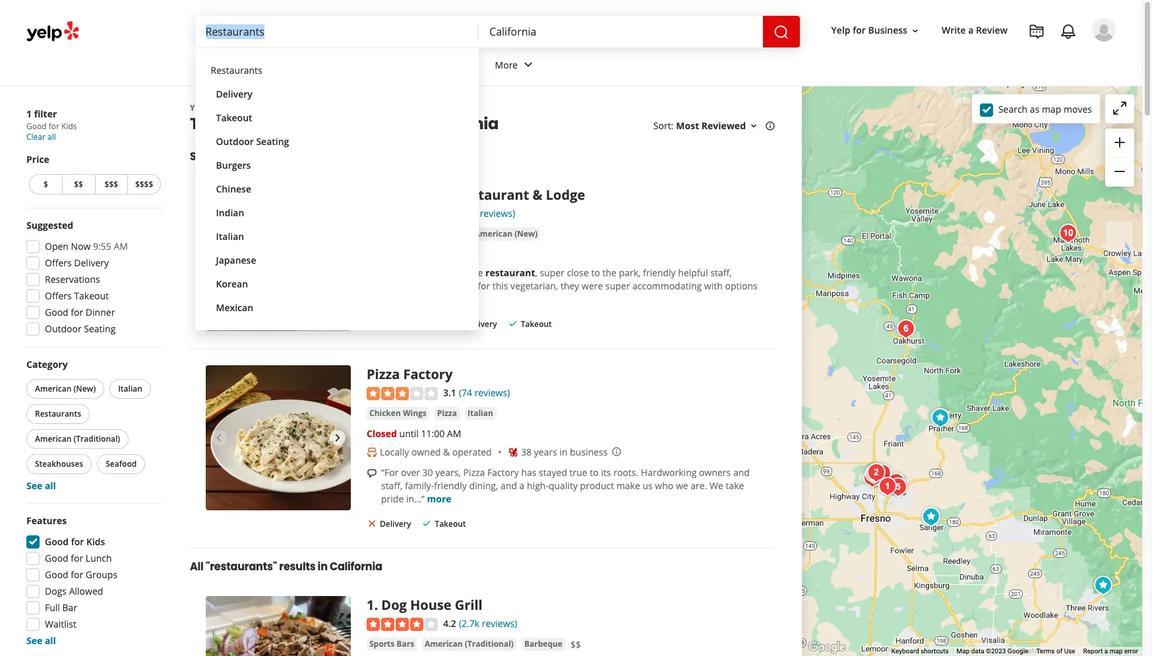 Task type: vqa. For each thing, say whether or not it's contained in the screenshot.
24 share v2 image
no



Task type: locate. For each thing, give the bounding box(es) containing it.
& left lodge
[[533, 186, 543, 204]]

american down 4.2
[[425, 639, 463, 650]]

"restaurants"
[[206, 560, 277, 575]]

1 vertical spatial $$
[[571, 639, 581, 651]]

yelp
[[832, 24, 851, 37], [190, 102, 207, 113]]

restaurants
[[204, 58, 255, 71], [211, 64, 262, 77], [228, 102, 276, 113], [279, 113, 376, 135], [35, 408, 81, 420]]

heirloom image
[[864, 460, 890, 486]]

of
[[1057, 648, 1063, 655]]

for left me at left
[[381, 293, 394, 305]]

38 years in business
[[521, 446, 608, 459]]

0 vertical spatial italian
[[216, 230, 244, 243]]

american (new) link
[[472, 228, 541, 241]]

to up 'were'
[[591, 267, 600, 279]]

& right owned
[[443, 446, 450, 459]]

none field 'near'
[[490, 24, 752, 39]]

all for category
[[45, 480, 56, 492]]

0 vertical spatial see all button
[[26, 480, 56, 492]]

1 slideshow element from the top
[[206, 186, 351, 331]]

1 vertical spatial see all
[[26, 635, 56, 647]]

(74 reviews) link
[[459, 386, 510, 400]]

seating down dinner
[[84, 323, 116, 335]]

california
[[420, 113, 499, 135], [330, 560, 382, 575]]

pizza factory image
[[206, 366, 351, 511], [928, 405, 954, 431]]

1 horizontal spatial kids
[[86, 536, 105, 548]]

sports bars button
[[367, 638, 417, 651]]

16 chevron down v2 image
[[910, 26, 921, 36]]

restaurants left 24 chevron down v2 image
[[204, 58, 255, 71]]

the up the even
[[469, 267, 483, 279]]

2 horizontal spatial pizza
[[463, 466, 485, 479]]

pizza link
[[435, 407, 460, 420]]

1 inside 1 filter good for kids clear all
[[26, 108, 32, 120]]

0 vertical spatial the gateway restaurant & lodge image
[[206, 186, 351, 331]]

a right report
[[1105, 648, 1108, 655]]

american for the left 'american (traditional)' button
[[35, 433, 71, 445]]

yelp for yelp for business
[[832, 24, 851, 37]]

0 horizontal spatial factory
[[403, 366, 453, 384]]

see all button for features
[[26, 635, 56, 647]]

restaurants link for more
[[193, 47, 284, 86]]

1 see from the top
[[26, 480, 42, 492]]

16 close v2 image
[[367, 518, 377, 529]]

1 for 1 . dog house grill
[[367, 597, 374, 614]]

1 vertical spatial offers
[[45, 290, 72, 302]]

map right as
[[1042, 103, 1062, 115]]

see for features
[[26, 635, 42, 647]]

0 vertical spatial (new)
[[515, 228, 538, 240]]

as
[[1030, 103, 1040, 115]]

1 vertical spatial yelp
[[190, 102, 207, 113]]

1 vertical spatial american (traditional) button
[[422, 638, 516, 651]]

restaurants inside business categories element
[[204, 58, 255, 71]]

filter
[[34, 108, 57, 120]]

group containing features
[[22, 515, 164, 648]]

yelp for business
[[832, 24, 908, 37]]

1 vertical spatial 1
[[367, 597, 374, 614]]

1 horizontal spatial super
[[606, 280, 630, 292]]

view
[[424, 267, 443, 279]]

0 horizontal spatial the
[[469, 267, 483, 279]]

2 offers from the top
[[45, 290, 72, 302]]

2 see all button from the top
[[26, 635, 56, 647]]

seating
[[256, 135, 289, 148], [84, 323, 116, 335]]

write a review
[[942, 24, 1008, 37]]

1 horizontal spatial (traditional)
[[465, 639, 514, 650]]

(2.7k reviews)
[[459, 618, 517, 630]]

california right "near"
[[420, 113, 499, 135]]

30
[[423, 466, 433, 479]]

16 checkmark v2 image down in…"
[[422, 518, 432, 529]]

to
[[591, 267, 600, 279], [590, 466, 599, 479]]

all down the waitlist
[[45, 635, 56, 647]]

pizza for pizza
[[437, 408, 457, 419]]

american (new) button up restaurants button on the left of page
[[26, 379, 104, 399]]

1
[[26, 108, 32, 120], [367, 597, 374, 614]]

to left the "its"
[[590, 466, 599, 479]]

©2023
[[986, 648, 1006, 655]]

1 vertical spatial italian button
[[465, 407, 496, 420]]

and right dining, on the bottom of page
[[501, 480, 517, 492]]

0 vertical spatial reviews)
[[480, 207, 515, 220]]

a right write
[[969, 24, 974, 37]]

16 speech v2 image
[[367, 468, 377, 479]]

factory down 16 years in business v2 image
[[487, 466, 519, 479]]

0 horizontal spatial american (traditional)
[[35, 433, 120, 445]]

1 horizontal spatial outdoor
[[216, 135, 254, 148]]

american inside american (traditional) link
[[425, 639, 463, 650]]

good down features
[[45, 536, 69, 548]]

4.2
[[443, 618, 456, 630]]

1 vertical spatial all
[[45, 480, 56, 492]]

1 vertical spatial in
[[318, 560, 328, 575]]

westwoods bbq & spice image
[[862, 460, 889, 487]]

0 horizontal spatial pizza factory image
[[206, 366, 351, 511]]

reviews) right (74
[[475, 387, 510, 399]]

0 vertical spatial map
[[1042, 103, 1062, 115]]

american for the left the american (new) button
[[35, 383, 71, 394]]

factory inside "for over 30 years, pizza factory has stayed true to its roots. hardworking owners and staff, family-friendly dining, and a high-quality product make us who we are. we take pride in…"
[[487, 466, 519, 479]]

1 vertical spatial italian
[[118, 383, 142, 394]]

reviews) inside "(74 reviews)" link
[[475, 387, 510, 399]]

restaurants link up "yelp" link
[[193, 47, 284, 86]]

over
[[401, 466, 420, 479]]

group containing suggested
[[22, 219, 164, 340]]

1 horizontal spatial staff,
[[711, 267, 732, 279]]

0 vertical spatial american (traditional)
[[35, 433, 120, 445]]

3.1 link
[[443, 386, 456, 400]]

previous image
[[211, 430, 227, 446]]

clear all link
[[26, 131, 56, 142]]

near
[[379, 113, 417, 135]]

0 horizontal spatial kids
[[61, 121, 77, 132]]

good down offers takeout
[[45, 306, 68, 319]]

1 horizontal spatial seating
[[256, 135, 289, 148]]

more
[[495, 58, 518, 71]]

locally owned & operated
[[380, 446, 492, 459]]

american for the topmost the american (new) button
[[475, 228, 513, 240]]

1 horizontal spatial yelp
[[832, 24, 851, 37]]

2 vertical spatial pizza
[[463, 466, 485, 479]]

the
[[469, 267, 483, 279], [603, 267, 617, 279]]

american down category in the bottom left of the page
[[35, 383, 71, 394]]

american (traditional) down (2.7k
[[425, 639, 514, 650]]

1 horizontal spatial american (traditional)
[[425, 639, 514, 650]]

0 vertical spatial &
[[533, 186, 543, 204]]

suggested
[[26, 219, 73, 232]]

italian link down chinese link
[[205, 225, 468, 249]]

0 vertical spatial kids
[[61, 121, 77, 132]]

4.2 star rating image
[[367, 618, 438, 631]]

offers for offers delivery
[[45, 257, 72, 269]]

outdoor down good for dinner
[[45, 323, 82, 335]]

0 vertical spatial offers
[[45, 257, 72, 269]]

american (traditional) button up steakhouses
[[26, 429, 129, 449]]

0 vertical spatial american (new)
[[475, 228, 538, 240]]

16 info v2 image
[[765, 121, 776, 131]]

0 vertical spatial american (new) button
[[472, 228, 541, 241]]

staff, up with
[[711, 267, 732, 279]]

the inside , super close to the park, friendly helpful staff, awesome food... even for this vegetarian, they were super accommodating with options for me to…"
[[603, 267, 617, 279]]

0 vertical spatial see all
[[26, 480, 56, 492]]

american down restaurants button on the left of page
[[35, 433, 71, 445]]

0 vertical spatial outdoor
[[216, 135, 254, 148]]

0 vertical spatial outdoor seating
[[216, 135, 289, 148]]

None search field
[[195, 16, 803, 47]]

1 horizontal spatial american (new) button
[[472, 228, 541, 241]]

super right ,
[[540, 267, 565, 279]]

$$ right barbeque link
[[571, 639, 581, 651]]

yelp left business
[[832, 24, 851, 37]]

american
[[475, 228, 513, 240], [35, 383, 71, 394], [35, 433, 71, 445], [425, 639, 463, 650]]

pizza inside button
[[437, 408, 457, 419]]

outdoor up sponsored results
[[216, 135, 254, 148]]

locally
[[380, 446, 409, 459]]

google
[[1008, 648, 1029, 655]]

american (traditional) for the left 'american (traditional)' button
[[35, 433, 120, 445]]

see all button for category
[[26, 480, 56, 492]]

am right "9:55"
[[114, 240, 128, 253]]

1 vertical spatial (traditional)
[[465, 639, 514, 650]]

restaurants inside button
[[35, 408, 81, 420]]

american (traditional) link
[[422, 638, 516, 651]]

sports bars
[[369, 639, 414, 650]]

1 left "filter"
[[26, 108, 32, 120]]

1 vertical spatial italian link
[[465, 407, 496, 420]]

0 vertical spatial staff,
[[711, 267, 732, 279]]

1 vertical spatial american (new) button
[[26, 379, 104, 399]]

kids
[[61, 121, 77, 132], [86, 536, 105, 548]]

takeout down vegetarian,
[[521, 319, 552, 330]]

0 horizontal spatial a
[[520, 480, 525, 492]]

restaurants link down find text box
[[203, 59, 468, 82]]

0 horizontal spatial $$
[[74, 179, 83, 190]]

1 for 1 filter good for kids clear all
[[26, 108, 32, 120]]

top
[[190, 113, 219, 135]]

takeout link
[[205, 106, 468, 130]]

a down has
[[520, 480, 525, 492]]

pizza factory
[[367, 366, 453, 384]]

outdoor seating down best
[[216, 135, 289, 148]]

0 vertical spatial a
[[969, 24, 974, 37]]

report
[[1084, 648, 1103, 655]]

next image
[[330, 430, 346, 446]]

restaurants for more the restaurants link
[[204, 58, 255, 71]]

1 vertical spatial &
[[443, 446, 450, 459]]

0 horizontal spatial 1
[[26, 108, 32, 120]]

pizza down 3.1
[[437, 408, 457, 419]]

years,
[[436, 466, 461, 479]]

2 horizontal spatial italian
[[468, 408, 493, 419]]

friendly down years,
[[434, 480, 467, 492]]

keyboard shortcuts button
[[892, 647, 949, 656]]

delivery down the even
[[466, 319, 497, 330]]

red apple cafe image
[[860, 465, 886, 491]]

american (traditional) for right 'american (traditional)' button
[[425, 639, 514, 650]]

1 vertical spatial see
[[26, 635, 42, 647]]

2 see all from the top
[[26, 635, 56, 647]]

0 vertical spatial 1
[[26, 108, 32, 120]]

(traditional) down (2.7k reviews)
[[465, 639, 514, 650]]

  text field
[[205, 24, 468, 39]]

0 vertical spatial to
[[591, 267, 600, 279]]

for
[[853, 24, 866, 37], [49, 121, 59, 132], [478, 280, 490, 292], [381, 293, 394, 305], [71, 306, 83, 319], [71, 536, 84, 548], [71, 552, 83, 565], [71, 569, 83, 581]]

good for good for groups
[[45, 569, 68, 581]]

business categories element
[[193, 47, 1116, 86]]

$$ left '$$$' button
[[74, 179, 83, 190]]

kids up lunch
[[86, 536, 105, 548]]

good up dogs
[[45, 569, 68, 581]]

japanese
[[216, 254, 256, 267]]

1 horizontal spatial italian
[[216, 230, 244, 243]]

2 the from the left
[[603, 267, 617, 279]]

super down park,
[[606, 280, 630, 292]]

american (traditional) button down (2.7k
[[422, 638, 516, 651]]

see all button down the steakhouses button
[[26, 480, 56, 492]]

restaurants down 24 chevron down v2 image
[[228, 102, 276, 113]]

2 see from the top
[[26, 635, 42, 647]]

1 vertical spatial pizza
[[437, 408, 457, 419]]

us
[[643, 480, 653, 492]]

owned
[[412, 446, 441, 459]]

italian link down (74 reviews)
[[465, 407, 496, 420]]

2 slideshow element from the top
[[206, 366, 351, 511]]

colton's social house image
[[885, 474, 912, 501]]

pizza factory link
[[367, 366, 453, 384]]

friendly up accommodating
[[643, 267, 676, 279]]

zoom in image
[[1112, 134, 1128, 150]]

dog house grill link
[[382, 597, 483, 614]]

and up take
[[733, 466, 750, 479]]

1 horizontal spatial american (new)
[[475, 228, 538, 240]]

(new) for the topmost the american (new) button
[[515, 228, 538, 240]]

for down offers takeout
[[71, 306, 83, 319]]

$$$$ button
[[127, 174, 161, 195]]

16 locally owned v2 image
[[367, 447, 377, 458]]

see all
[[26, 480, 56, 492], [26, 635, 56, 647]]

0 vertical spatial american (traditional) button
[[26, 429, 129, 449]]

all down the steakhouses button
[[45, 480, 56, 492]]

chicken wings button
[[367, 407, 429, 420]]

1 horizontal spatial outdoor seating
[[216, 135, 289, 148]]

lunch
[[86, 552, 112, 565]]

(traditional) up seafood
[[74, 433, 120, 445]]

nolan p. image
[[1092, 18, 1116, 42]]

0 horizontal spatial am
[[114, 240, 128, 253]]

slideshow element for pizza factory
[[206, 366, 351, 511]]

1 horizontal spatial am
[[447, 428, 461, 440]]

16 checkmark v2 image
[[508, 319, 518, 329], [422, 518, 432, 529]]

a for report
[[1105, 648, 1108, 655]]

0 horizontal spatial staff,
[[381, 480, 403, 492]]

american (new) button down (779 reviews) link
[[472, 228, 541, 241]]

yelp left 10
[[190, 102, 207, 113]]

all "restaurants" results in california
[[190, 560, 382, 575]]

american inside "american (new)" link
[[475, 228, 513, 240]]

toomey's image
[[1055, 220, 1082, 247]]

reviews) for (2.7k reviews)
[[482, 618, 517, 630]]

in right results
[[318, 560, 328, 575]]

reviews) for (74 reviews)
[[475, 387, 510, 399]]

see
[[26, 480, 42, 492], [26, 635, 42, 647]]

2 vertical spatial all
[[45, 635, 56, 647]]

kids right clear all "link"
[[61, 121, 77, 132]]

reviews) down the restaurant
[[480, 207, 515, 220]]

in right the years
[[560, 446, 568, 459]]

(new) up ,
[[515, 228, 538, 240]]

am right 11:00
[[447, 428, 461, 440]]

report a map error
[[1084, 648, 1139, 655]]

see for category
[[26, 480, 42, 492]]

None field
[[205, 24, 468, 39], [490, 24, 752, 39], [205, 24, 468, 39]]

offers
[[45, 257, 72, 269], [45, 290, 72, 302]]

sort:
[[654, 120, 674, 132]]

business
[[868, 24, 908, 37]]

see all for category
[[26, 480, 56, 492]]

american (new) for the topmost the american (new) button
[[475, 228, 538, 240]]

zoom out image
[[1112, 164, 1128, 180]]

reviews) right (2.7k
[[482, 618, 517, 630]]

write
[[942, 24, 966, 37]]

wingstop image
[[918, 504, 945, 530]]

restaurants link for outdoor seating
[[203, 59, 468, 82]]

a inside "for over 30 years, pizza factory has stayed true to its roots. hardworking owners and staff, family-friendly dining, and a high-quality product make us who we are. we take pride in…"
[[520, 480, 525, 492]]

the gateway restaurant & lodge image
[[206, 186, 351, 331], [1090, 573, 1117, 599]]

delivery inside the delivery link
[[216, 88, 252, 100]]

2 horizontal spatial a
[[1105, 648, 1108, 655]]

1 vertical spatial staff,
[[381, 480, 403, 492]]

1 see all button from the top
[[26, 480, 56, 492]]

american (new) button
[[472, 228, 541, 241], [26, 379, 104, 399]]

1 horizontal spatial pizza
[[437, 408, 457, 419]]

mexican link
[[205, 296, 468, 320]]

1 vertical spatial american (new)
[[35, 383, 96, 394]]

1 vertical spatial and
[[501, 480, 517, 492]]

pizza up "3.1 star rating" image
[[367, 366, 400, 384]]

1 vertical spatial map
[[1110, 648, 1123, 655]]

16 years in business v2 image
[[508, 447, 519, 458]]

user actions element
[[821, 16, 1135, 98]]

am for open now 9:55 am
[[114, 240, 128, 253]]

outdoor seating down good for dinner
[[45, 323, 116, 335]]

1 horizontal spatial 1
[[367, 597, 374, 614]]

1 offers from the top
[[45, 257, 72, 269]]

factory
[[403, 366, 453, 384], [487, 466, 519, 479]]

group
[[1106, 129, 1135, 187], [22, 219, 164, 340], [24, 358, 164, 493], [22, 515, 164, 648]]

steakhouses
[[35, 458, 83, 470]]

0 vertical spatial slideshow element
[[206, 186, 351, 331]]

0 horizontal spatial italian button
[[110, 379, 151, 399]]

restaurants up 10
[[211, 64, 262, 77]]

see all button down the waitlist
[[26, 635, 56, 647]]

reviews) inside '(2.7k reviews)' link
[[482, 618, 517, 630]]

reviews) inside the gateway restaurant & lodge (779 reviews)
[[480, 207, 515, 220]]

1 see all from the top
[[26, 480, 56, 492]]

0 vertical spatial in
[[560, 446, 568, 459]]

seating up results
[[256, 135, 289, 148]]

see all down the waitlist
[[26, 635, 56, 647]]

lodge
[[546, 186, 585, 204]]

delivery link
[[205, 82, 468, 106]]

groups
[[86, 569, 117, 581]]

(2.7k
[[459, 618, 480, 630]]

0 vertical spatial see
[[26, 480, 42, 492]]

1 horizontal spatial friendly
[[643, 267, 676, 279]]

in
[[560, 446, 568, 459], [318, 560, 328, 575]]

0 vertical spatial 16 checkmark v2 image
[[508, 319, 518, 329]]

chinese link
[[205, 177, 468, 201]]

staff,
[[711, 267, 732, 279], [381, 480, 403, 492]]

super
[[540, 267, 565, 279], [606, 280, 630, 292]]

map left error
[[1110, 648, 1123, 655]]

0 vertical spatial factory
[[403, 366, 453, 384]]

keyboard shortcuts
[[892, 648, 949, 655]]

business
[[570, 446, 608, 459]]

good down "filter"
[[26, 121, 47, 132]]

(traditional) for right 'american (traditional)' button
[[465, 639, 514, 650]]

american (traditional) up steakhouses
[[35, 433, 120, 445]]

0 horizontal spatial (new)
[[74, 383, 96, 394]]

california up "."
[[330, 560, 382, 575]]

1 vertical spatial american (traditional)
[[425, 639, 514, 650]]

even
[[455, 280, 475, 292]]

0 vertical spatial all
[[48, 131, 56, 142]]

good down good for kids
[[45, 552, 68, 565]]

1 vertical spatial slideshow element
[[206, 366, 351, 511]]

"for over 30 years, pizza factory has stayed true to its roots. hardworking owners and staff, family-friendly dining, and a high-quality product make us who we are. we take pride in…"
[[381, 466, 750, 505]]

info icon image
[[612, 447, 622, 457], [612, 447, 622, 457]]

pizza inside "for over 30 years, pizza factory has stayed true to its roots. hardworking owners and staff, family-friendly dining, and a high-quality product make us who we are. we take pride in…"
[[463, 466, 485, 479]]

offers down reservations
[[45, 290, 72, 302]]

0 vertical spatial friendly
[[643, 267, 676, 279]]

Find text field
[[205, 24, 468, 39]]

for left business
[[853, 24, 866, 37]]

0 horizontal spatial american (new)
[[35, 383, 96, 394]]

american (new) up restaurants button on the left of page
[[35, 383, 96, 394]]

map for error
[[1110, 648, 1123, 655]]

pizza up dining, on the bottom of page
[[463, 466, 485, 479]]

good for groups
[[45, 569, 117, 581]]

american down (779 reviews) link
[[475, 228, 513, 240]]

1 horizontal spatial the gateway restaurant & lodge image
[[1090, 573, 1117, 599]]

staff, up pride
[[381, 480, 403, 492]]

italian button
[[110, 379, 151, 399], [465, 407, 496, 420]]

the left park,
[[603, 267, 617, 279]]

1 left dog
[[367, 597, 374, 614]]

(new)
[[515, 228, 538, 240], [74, 383, 96, 394]]

for inside 1 filter good for kids clear all
[[49, 121, 59, 132]]

italian for the right italian button
[[468, 408, 493, 419]]

bar
[[62, 602, 77, 614]]

friendly inside "for over 30 years, pizza factory has stayed true to its roots. hardworking owners and staff, family-friendly dining, and a high-quality product make us who we are. we take pride in…"
[[434, 480, 467, 492]]

from
[[446, 267, 467, 279]]

slideshow element
[[206, 186, 351, 331], [206, 366, 351, 511]]

restaurants up steakhouses
[[35, 408, 81, 420]]

1 horizontal spatial in
[[560, 446, 568, 459]]

see all down the steakhouses button
[[26, 480, 56, 492]]

all right clear at left
[[48, 131, 56, 142]]

dog house grill image
[[875, 474, 901, 500]]

offers delivery
[[45, 257, 109, 269]]

1 vertical spatial outdoor seating
[[45, 323, 116, 335]]

$$ inside button
[[74, 179, 83, 190]]

yelp inside button
[[832, 24, 851, 37]]

delivery up 10
[[216, 88, 252, 100]]

for down "filter"
[[49, 121, 59, 132]]

terms of use link
[[1037, 648, 1076, 655]]

offers down open
[[45, 257, 72, 269]]

1 vertical spatial california
[[330, 560, 382, 575]]

2 vertical spatial reviews)
[[482, 618, 517, 630]]

takeout down more
[[435, 519, 466, 530]]

previous image
[[211, 251, 227, 267]]



Task type: describe. For each thing, give the bounding box(es) containing it.
am for closed until 11:00 am
[[447, 428, 461, 440]]

9:55
[[93, 240, 111, 253]]

to inside "for over 30 years, pizza factory has stayed true to its roots. hardworking owners and staff, family-friendly dining, and a high-quality product make us who we are. we take pride in…"
[[590, 466, 599, 479]]

for down good for kids
[[71, 552, 83, 565]]

0 horizontal spatial california
[[330, 560, 382, 575]]

search as map moves
[[999, 103, 1092, 115]]

google image
[[805, 639, 849, 656]]

we
[[676, 480, 688, 492]]

has
[[521, 466, 537, 479]]

high-
[[527, 480, 549, 492]]

offers takeout
[[45, 290, 109, 302]]

burgers link
[[205, 154, 468, 177]]

4.2 link
[[443, 616, 456, 631]]

to…"
[[412, 293, 432, 305]]

indian link
[[205, 201, 468, 225]]

south gate brewing company image
[[893, 316, 920, 342]]

accommodating
[[633, 280, 702, 292]]

waitlist
[[45, 618, 76, 631]]

bars
[[397, 639, 414, 650]]

notifications image
[[1061, 24, 1077, 40]]

(74
[[459, 387, 472, 399]]

$$ button
[[62, 174, 95, 195]]

for inside button
[[853, 24, 866, 37]]

3.1 star rating image
[[367, 387, 438, 400]]

1 horizontal spatial pizza factory image
[[928, 405, 954, 431]]

to inside , super close to the park, friendly helpful staff, awesome food... even for this vegetarian, they were super accommodating with options for me to…"
[[591, 267, 600, 279]]

were
[[582, 280, 603, 292]]

korean link
[[205, 272, 468, 296]]

helpful
[[678, 267, 708, 279]]

1 horizontal spatial italian button
[[465, 407, 496, 420]]

grill
[[455, 597, 483, 614]]

allowed
[[69, 585, 103, 598]]

all
[[190, 560, 204, 575]]

0 horizontal spatial super
[[540, 267, 565, 279]]

24 chevron down v2 image
[[521, 57, 536, 73]]

& inside the gateway restaurant & lodge (779 reviews)
[[533, 186, 543, 204]]

$$$
[[105, 179, 118, 190]]

good for good for lunch
[[45, 552, 68, 565]]

years
[[534, 446, 557, 459]]

1 vertical spatial kids
[[86, 536, 105, 548]]

for left this
[[478, 280, 490, 292]]

$ button
[[29, 174, 62, 195]]

11:00
[[421, 428, 445, 440]]

expand map image
[[1112, 100, 1128, 116]]

for up the good for lunch
[[71, 536, 84, 548]]

use
[[1064, 648, 1076, 655]]

restaurants button
[[26, 404, 90, 424]]

"for
[[381, 466, 399, 479]]

best
[[241, 113, 276, 135]]

good for good for kids
[[45, 536, 69, 548]]

friendly inside , super close to the park, friendly helpful staff, awesome food... even for this vegetarian, they were super accommodating with options for me to…"
[[643, 267, 676, 279]]

offers for offers takeout
[[45, 290, 72, 302]]

seafood
[[106, 458, 137, 470]]

delivery down open now 9:55 am on the left top
[[74, 257, 109, 269]]

chinese
[[216, 183, 251, 195]]

1 horizontal spatial 16 checkmark v2 image
[[508, 319, 518, 329]]

map
[[957, 648, 970, 655]]

yelp for "yelp" link
[[190, 102, 207, 113]]

in…"
[[406, 493, 425, 505]]

outdoor seating link
[[205, 130, 468, 154]]

chicken
[[369, 408, 401, 419]]

top 10 best restaurants near california
[[190, 113, 499, 135]]

pizza button
[[435, 407, 460, 420]]

0 horizontal spatial in
[[318, 560, 328, 575]]

good for lunch
[[45, 552, 112, 565]]

good inside 1 filter good for kids clear all
[[26, 121, 47, 132]]

barbeque link
[[522, 638, 565, 651]]

batter up pancakes image
[[869, 460, 896, 487]]

italian for top italian link
[[216, 230, 244, 243]]

restaurant
[[486, 267, 535, 279]]

(new) for the left the american (new) button
[[74, 383, 96, 394]]

(74 reviews)
[[459, 387, 510, 399]]

the gateway restaurant & lodge link
[[367, 186, 585, 204]]

pizza for pizza factory
[[367, 366, 400, 384]]

0 horizontal spatial and
[[501, 480, 517, 492]]

for down the good for lunch
[[71, 569, 83, 581]]

24 chevron down v2 image
[[258, 57, 274, 73]]

terms
[[1037, 648, 1055, 655]]

sponsored results
[[190, 149, 288, 165]]

1 horizontal spatial american (traditional) button
[[422, 638, 516, 651]]

price
[[26, 153, 49, 166]]

staff, inside "for over 30 years, pizza factory has stayed true to its roots. hardworking owners and staff, family-friendly dining, and a high-quality product make us who we are. we take pride in…"
[[381, 480, 403, 492]]

american (new) for the left the american (new) button
[[35, 383, 96, 394]]

closed
[[367, 428, 397, 440]]

1 vertical spatial the gateway restaurant & lodge image
[[1090, 573, 1117, 599]]

good for good for dinner
[[45, 306, 68, 319]]

quality
[[549, 480, 578, 492]]

indian
[[216, 206, 244, 219]]

food...
[[425, 280, 452, 292]]

0 vertical spatial italian link
[[205, 225, 468, 249]]

group containing category
[[24, 358, 164, 493]]

all for features
[[45, 635, 56, 647]]

slideshow element for the gateway restaurant & lodge
[[206, 186, 351, 331]]

(traditional) for the left 'american (traditional)' button
[[74, 433, 120, 445]]

moves
[[1064, 103, 1092, 115]]

search image
[[774, 24, 789, 40]]

review
[[976, 24, 1008, 37]]

map data ©2023 google
[[957, 648, 1029, 655]]

steakhouses button
[[26, 455, 92, 474]]

error
[[1125, 648, 1139, 655]]

restaurants down the delivery link
[[279, 113, 376, 135]]

operated
[[452, 446, 492, 459]]

take
[[726, 480, 744, 492]]

american for right 'american (traditional)' button
[[425, 639, 463, 650]]

0 horizontal spatial outdoor seating
[[45, 323, 116, 335]]

italian for the leftmost italian button
[[118, 383, 142, 394]]

Near text field
[[490, 24, 752, 39]]

projects image
[[1029, 24, 1045, 40]]

0 vertical spatial california
[[420, 113, 499, 135]]

roots.
[[614, 466, 639, 479]]

0 horizontal spatial 16 checkmark v2 image
[[422, 518, 432, 529]]

1 horizontal spatial $$
[[571, 639, 581, 651]]

house
[[410, 597, 452, 614]]

0 vertical spatial and
[[733, 466, 750, 479]]

kids inside 1 filter good for kids clear all
[[61, 121, 77, 132]]

a for write
[[969, 24, 974, 37]]

"amazing
[[381, 267, 421, 279]]

staff, inside , super close to the park, friendly helpful staff, awesome food... even for this vegetarian, they were super accommodating with options for me to…"
[[711, 267, 732, 279]]

0 horizontal spatial american (traditional) button
[[26, 429, 129, 449]]

restaurants for restaurants button on the left of page
[[35, 408, 81, 420]]

yelp link
[[190, 102, 207, 113]]

map for moves
[[1042, 103, 1062, 115]]

0 horizontal spatial american (new) button
[[26, 379, 104, 399]]

this
[[493, 280, 508, 292]]

good for kids
[[45, 536, 105, 548]]

write a review link
[[937, 19, 1013, 43]]

house of juju image
[[883, 470, 910, 496]]

pismo's coastal grill image
[[861, 461, 887, 488]]

delivery right the 16 close v2 icon
[[380, 519, 411, 530]]

true
[[570, 466, 588, 479]]

closed until 11:00 am
[[367, 428, 461, 440]]

features
[[26, 515, 67, 527]]

price group
[[26, 153, 164, 197]]

japanese link
[[205, 249, 468, 272]]

who
[[655, 480, 674, 492]]

sports
[[369, 639, 395, 650]]

the gateway restaurant & lodge (779 reviews)
[[367, 186, 585, 220]]

full
[[45, 602, 60, 614]]

1 filter good for kids clear all
[[26, 108, 77, 142]]

data
[[972, 648, 985, 655]]

all inside 1 filter good for kids clear all
[[48, 131, 56, 142]]

takeout up dinner
[[74, 290, 109, 302]]

1 . dog house grill
[[367, 597, 483, 614]]

0 horizontal spatial outdoor
[[45, 323, 82, 335]]

see all for features
[[26, 635, 56, 647]]

map region
[[769, 54, 1152, 656]]

1 vertical spatial seating
[[84, 323, 116, 335]]

dining,
[[469, 480, 498, 492]]

1 the from the left
[[469, 267, 483, 279]]

product
[[580, 480, 614, 492]]

0 horizontal spatial &
[[443, 446, 450, 459]]

takeout right "yelp" link
[[216, 111, 252, 124]]

more link
[[485, 47, 547, 86]]

restaurants for outdoor seating the restaurants link
[[211, 64, 262, 77]]



